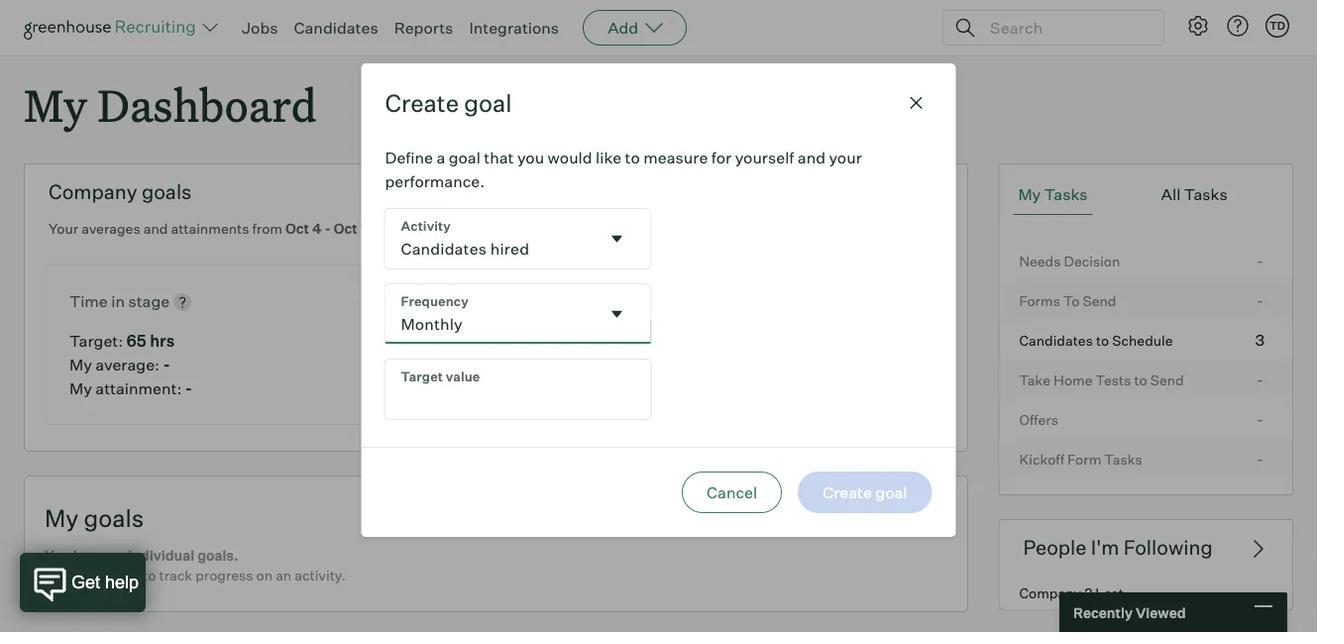 Task type: describe. For each thing, give the bounding box(es) containing it.
to inside you have no individual goals. goals are used to track progress on an activity.
[[143, 567, 156, 584]]

yourself
[[735, 147, 794, 167]]

integrations
[[469, 18, 559, 38]]

1 horizontal spatial tasks
[[1104, 451, 1142, 468]]

recently
[[1073, 604, 1133, 621]]

all tasks
[[1161, 185, 1227, 204]]

time
[[69, 292, 108, 311]]

cancel button
[[682, 472, 782, 513]]

average:
[[95, 355, 160, 375]]

2
[[1084, 585, 1092, 602]]

for
[[711, 147, 732, 167]]

my dashboard
[[24, 75, 317, 134]]

candidates for candidates
[[294, 18, 378, 38]]

would
[[548, 147, 592, 167]]

on
[[256, 567, 273, 584]]

my tasks button
[[1013, 175, 1093, 215]]

jobs link
[[242, 18, 278, 38]]

tasks for my tasks
[[1044, 185, 1088, 204]]

company 2 last link
[[999, 575, 1292, 610]]

performance.
[[385, 171, 485, 191]]

0 horizontal spatial send
[[1083, 292, 1116, 309]]

form
[[1067, 451, 1101, 468]]

you
[[45, 547, 70, 565]]

company 2 last
[[1019, 585, 1124, 602]]

reports link
[[394, 18, 453, 38]]

goals for my goals
[[84, 504, 144, 533]]

my for goals
[[45, 504, 79, 533]]

goals.
[[197, 547, 238, 565]]

toggle flyout image
[[607, 229, 627, 249]]

time in
[[69, 292, 128, 311]]

my for dashboard
[[24, 75, 87, 134]]

measure
[[643, 147, 708, 167]]

define a goal that you would like to measure for yourself and your performance.
[[385, 147, 862, 191]]

3
[[1255, 330, 1265, 350]]

company for company goals
[[49, 180, 137, 204]]

take
[[1019, 371, 1050, 389]]

candidates link
[[294, 18, 378, 38]]

used
[[108, 567, 140, 584]]

target: 65 hrs my average: - my attainment: -
[[69, 331, 192, 399]]

my for tasks
[[1018, 185, 1041, 204]]

you
[[517, 147, 544, 167]]

candidates for candidates to schedule
[[1019, 332, 1093, 349]]

jobs
[[242, 18, 278, 38]]

2023
[[382, 220, 417, 238]]

attainments
[[171, 220, 249, 238]]

td button
[[1265, 14, 1289, 38]]

progress
[[195, 567, 253, 584]]

configure image
[[1186, 14, 1210, 38]]

to right tests
[[1134, 371, 1147, 389]]

following
[[1124, 535, 1213, 560]]

last
[[1095, 585, 1124, 602]]

65
[[126, 331, 146, 351]]

you have no individual goals. goals are used to track progress on an activity.
[[45, 547, 346, 584]]

target:
[[69, 331, 123, 351]]

dashboard
[[97, 75, 317, 134]]

attainment:
[[95, 379, 182, 399]]

none field toggle flyout
[[385, 284, 651, 344]]

kickoff
[[1019, 451, 1064, 468]]

add button
[[583, 10, 687, 46]]

tests
[[1096, 371, 1131, 389]]

reports
[[394, 18, 453, 38]]

18,
[[360, 220, 379, 238]]

1 horizontal spatial create goal
[[839, 507, 924, 527]]

an
[[276, 567, 292, 584]]

1 vertical spatial create
[[839, 507, 889, 527]]

in
[[111, 292, 125, 311]]

my goals
[[45, 504, 144, 533]]



Task type: vqa. For each thing, say whether or not it's contained in the screenshot.
cell
no



Task type: locate. For each thing, give the bounding box(es) containing it.
1 oct from the left
[[285, 220, 309, 238]]

your
[[49, 220, 78, 238]]

toggle flyout image
[[607, 304, 627, 324]]

create
[[385, 88, 459, 118], [839, 507, 889, 527]]

people i'm following
[[1023, 535, 1213, 560]]

0 vertical spatial and
[[798, 147, 826, 167]]

my inside button
[[1018, 185, 1041, 204]]

1 vertical spatial company
[[1019, 585, 1081, 602]]

0 vertical spatial send
[[1083, 292, 1116, 309]]

0 vertical spatial create
[[385, 88, 459, 118]]

0 vertical spatial goal
[[464, 88, 512, 118]]

people i'm following link
[[998, 519, 1293, 575]]

candidates right jobs link
[[294, 18, 378, 38]]

tasks right form
[[1104, 451, 1142, 468]]

2 vertical spatial goal
[[892, 507, 924, 527]]

1 horizontal spatial oct
[[334, 220, 357, 238]]

tab list
[[1013, 175, 1278, 215]]

candidates down forms to send
[[1019, 332, 1093, 349]]

0 horizontal spatial oct
[[285, 220, 309, 238]]

1 horizontal spatial create
[[839, 507, 889, 527]]

that
[[484, 147, 514, 167]]

oct left 4
[[285, 220, 309, 238]]

0 horizontal spatial tasks
[[1044, 185, 1088, 204]]

i'm
[[1091, 535, 1119, 560]]

tasks right all
[[1184, 185, 1227, 204]]

are
[[84, 567, 105, 584]]

1 vertical spatial create goal
[[839, 507, 924, 527]]

schedule
[[1112, 332, 1173, 349]]

0 horizontal spatial and
[[143, 220, 168, 238]]

goals
[[45, 567, 81, 584]]

add
[[608, 18, 638, 38]]

send down schedule
[[1150, 371, 1184, 389]]

averages
[[81, 220, 140, 238]]

goals for company goals
[[142, 180, 192, 204]]

0 horizontal spatial create
[[385, 88, 459, 118]]

td button
[[1262, 10, 1293, 42]]

tasks for all tasks
[[1184, 185, 1227, 204]]

1 horizontal spatial and
[[798, 147, 826, 167]]

needs decision
[[1019, 252, 1120, 270]]

0 horizontal spatial create goal
[[385, 88, 512, 118]]

oct left 18,
[[334, 220, 357, 238]]

to up take home tests to send
[[1096, 332, 1109, 349]]

to inside the 'define a goal that you would like to measure for yourself and your performance.'
[[625, 147, 640, 167]]

a
[[436, 147, 445, 167]]

offers
[[1019, 411, 1058, 428]]

0 horizontal spatial candidates
[[294, 18, 378, 38]]

0 horizontal spatial company
[[49, 180, 137, 204]]

kickoff form tasks
[[1019, 451, 1142, 468]]

1 vertical spatial send
[[1150, 371, 1184, 389]]

2 none field from the top
[[385, 284, 651, 344]]

none field up toggle flyout field
[[385, 209, 651, 268]]

None text field
[[385, 209, 599, 268], [385, 284, 599, 344], [385, 209, 599, 268], [385, 284, 599, 344]]

0 vertical spatial goals
[[142, 180, 192, 204]]

send right to
[[1083, 292, 1116, 309]]

recently viewed
[[1073, 604, 1186, 621]]

take home tests to send
[[1019, 371, 1184, 389]]

1 horizontal spatial candidates
[[1019, 332, 1093, 349]]

your
[[829, 147, 862, 167]]

hrs
[[150, 331, 175, 351]]

close modal icon image
[[904, 91, 928, 115]]

tasks up needs decision
[[1044, 185, 1088, 204]]

home
[[1053, 371, 1093, 389]]

all tasks button
[[1156, 175, 1232, 215]]

needs
[[1019, 252, 1061, 270]]

create goal
[[385, 88, 512, 118], [839, 507, 924, 527]]

goals up no
[[84, 504, 144, 533]]

tab list containing my tasks
[[1013, 175, 1278, 215]]

candidates to schedule
[[1019, 332, 1173, 349]]

cancel
[[707, 482, 757, 502]]

your averages and attainments from oct 4 - oct 18, 2023
[[49, 220, 417, 238]]

to
[[625, 147, 640, 167], [1096, 332, 1109, 349], [1134, 371, 1147, 389], [143, 567, 156, 584]]

stage
[[128, 292, 170, 311]]

0 vertical spatial create goal
[[385, 88, 512, 118]]

individual
[[128, 547, 194, 565]]

viewed
[[1136, 604, 1186, 621]]

to right like
[[625, 147, 640, 167]]

1 horizontal spatial company
[[1019, 585, 1081, 602]]

2 oct from the left
[[334, 220, 357, 238]]

None number field
[[385, 360, 651, 419]]

1 vertical spatial and
[[143, 220, 168, 238]]

1 vertical spatial candidates
[[1019, 332, 1093, 349]]

send
[[1083, 292, 1116, 309], [1150, 371, 1184, 389]]

1 horizontal spatial send
[[1150, 371, 1184, 389]]

no
[[108, 547, 125, 565]]

my tasks
[[1018, 185, 1088, 204]]

1 none field from the top
[[385, 209, 651, 268]]

company for company 2 last
[[1019, 585, 1081, 602]]

1 vertical spatial none field
[[385, 284, 651, 344]]

to down individual
[[143, 567, 156, 584]]

track
[[159, 567, 192, 584]]

-
[[325, 220, 331, 238], [1256, 250, 1264, 270], [1256, 290, 1264, 310], [163, 355, 170, 375], [1256, 369, 1264, 389], [185, 379, 192, 399], [1256, 409, 1264, 429], [1256, 449, 1264, 468]]

4
[[312, 220, 322, 238]]

Search text field
[[985, 13, 1146, 42]]

company
[[49, 180, 137, 204], [1019, 585, 1081, 602]]

like
[[596, 147, 621, 167]]

goal inside the 'define a goal that you would like to measure for yourself and your performance.'
[[449, 147, 480, 167]]

goals
[[142, 180, 192, 204], [84, 504, 144, 533]]

people
[[1023, 535, 1087, 560]]

1 vertical spatial goals
[[84, 504, 144, 533]]

0 vertical spatial none field
[[385, 209, 651, 268]]

company goals
[[49, 180, 192, 204]]

forms to send
[[1019, 292, 1116, 309]]

candidates
[[294, 18, 378, 38], [1019, 332, 1093, 349]]

company left the 2
[[1019, 585, 1081, 602]]

and inside the 'define a goal that you would like to measure for yourself and your performance.'
[[798, 147, 826, 167]]

integrations link
[[469, 18, 559, 38]]

all
[[1161, 185, 1181, 204]]

goals up attainments
[[142, 180, 192, 204]]

from
[[252, 220, 282, 238]]

and right the averages
[[143, 220, 168, 238]]

to
[[1063, 292, 1080, 309]]

none field down toggle flyout field
[[385, 284, 651, 344]]

have
[[73, 547, 105, 565]]

and left your
[[798, 147, 826, 167]]

0 vertical spatial company
[[49, 180, 137, 204]]

goal
[[464, 88, 512, 118], [449, 147, 480, 167], [892, 507, 924, 527]]

td
[[1269, 19, 1285, 32]]

and
[[798, 147, 826, 167], [143, 220, 168, 238]]

define
[[385, 147, 433, 167]]

tasks
[[1044, 185, 1088, 204], [1184, 185, 1227, 204], [1104, 451, 1142, 468]]

my
[[24, 75, 87, 134], [1018, 185, 1041, 204], [69, 355, 92, 375], [69, 379, 92, 399], [45, 504, 79, 533]]

decision
[[1064, 252, 1120, 270]]

company up the averages
[[49, 180, 137, 204]]

None field
[[385, 209, 651, 268], [385, 284, 651, 344]]

activity.
[[295, 567, 346, 584]]

forms
[[1019, 292, 1060, 309]]

greenhouse recruiting image
[[24, 16, 202, 40]]

2 horizontal spatial tasks
[[1184, 185, 1227, 204]]

1 vertical spatial goal
[[449, 147, 480, 167]]

create goal link
[[839, 503, 948, 527]]

0 vertical spatial candidates
[[294, 18, 378, 38]]



